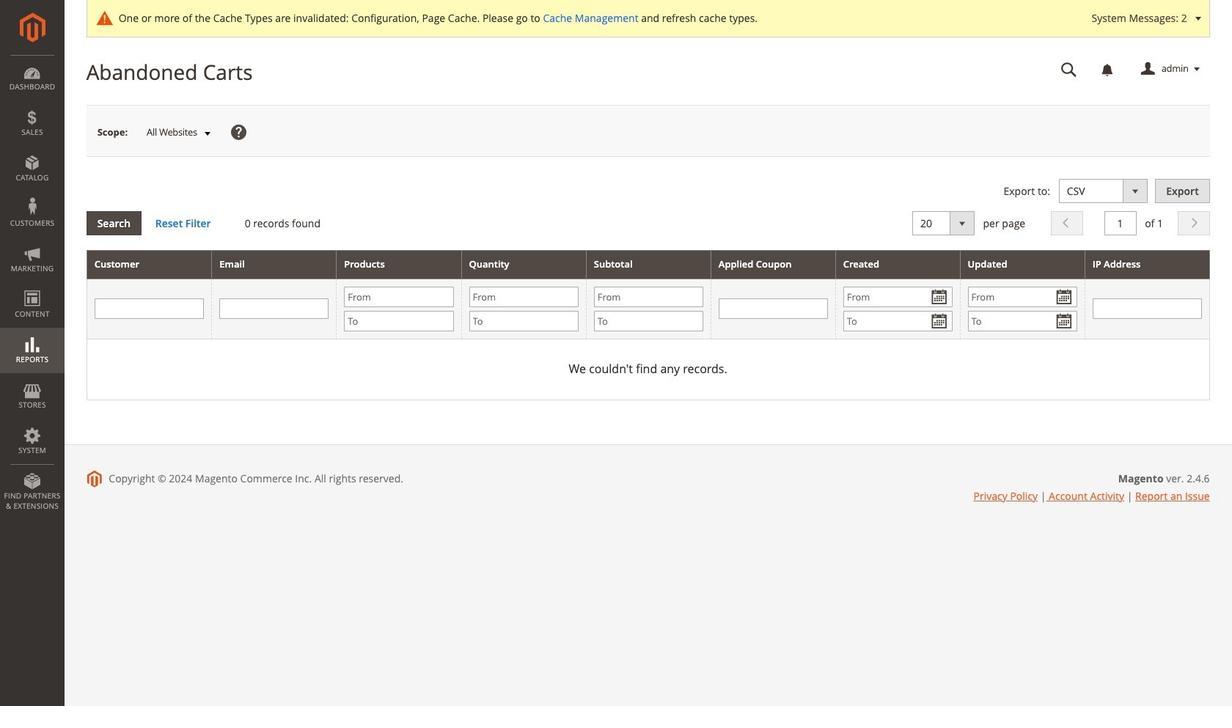 Task type: describe. For each thing, give the bounding box(es) containing it.
3 to text field from the left
[[844, 311, 953, 332]]

1 to text field from the left
[[344, 311, 454, 332]]

from text field for 3rd to text field from the right
[[344, 287, 454, 307]]

magento admin panel image
[[19, 12, 45, 43]]

2 to text field from the left
[[968, 311, 1078, 332]]

from text field for 2nd to text box
[[968, 287, 1078, 307]]



Task type: vqa. For each thing, say whether or not it's contained in the screenshot.
the left From text field
yes



Task type: locate. For each thing, give the bounding box(es) containing it.
To text field
[[469, 311, 579, 332], [968, 311, 1078, 332]]

2 to text field from the left
[[594, 311, 704, 332]]

To text field
[[344, 311, 454, 332], [594, 311, 704, 332], [844, 311, 953, 332]]

None text field
[[94, 299, 204, 320], [220, 299, 329, 320], [94, 299, 204, 320], [220, 299, 329, 320]]

From text field
[[469, 287, 579, 307], [844, 287, 953, 307]]

1 horizontal spatial to text field
[[594, 311, 704, 332]]

2 from text field from the left
[[844, 287, 953, 307]]

2 horizontal spatial to text field
[[844, 311, 953, 332]]

1 horizontal spatial from text field
[[594, 287, 704, 307]]

3 from text field from the left
[[968, 287, 1078, 307]]

menu bar
[[0, 55, 65, 519]]

From text field
[[344, 287, 454, 307], [594, 287, 704, 307], [968, 287, 1078, 307]]

None text field
[[1051, 57, 1088, 82], [1105, 212, 1137, 236], [719, 299, 828, 320], [1093, 299, 1203, 320], [1051, 57, 1088, 82], [1105, 212, 1137, 236], [719, 299, 828, 320], [1093, 299, 1203, 320]]

1 to text field from the left
[[469, 311, 579, 332]]

0 horizontal spatial from text field
[[344, 287, 454, 307]]

0 horizontal spatial to text field
[[344, 311, 454, 332]]

1 horizontal spatial from text field
[[844, 287, 953, 307]]

2 horizontal spatial from text field
[[968, 287, 1078, 307]]

0 horizontal spatial from text field
[[469, 287, 579, 307]]

1 from text field from the left
[[469, 287, 579, 307]]

from text field for second to text field from the right
[[594, 287, 704, 307]]

1 horizontal spatial to text field
[[968, 311, 1078, 332]]

1 from text field from the left
[[344, 287, 454, 307]]

2 from text field from the left
[[594, 287, 704, 307]]

0 horizontal spatial to text field
[[469, 311, 579, 332]]



